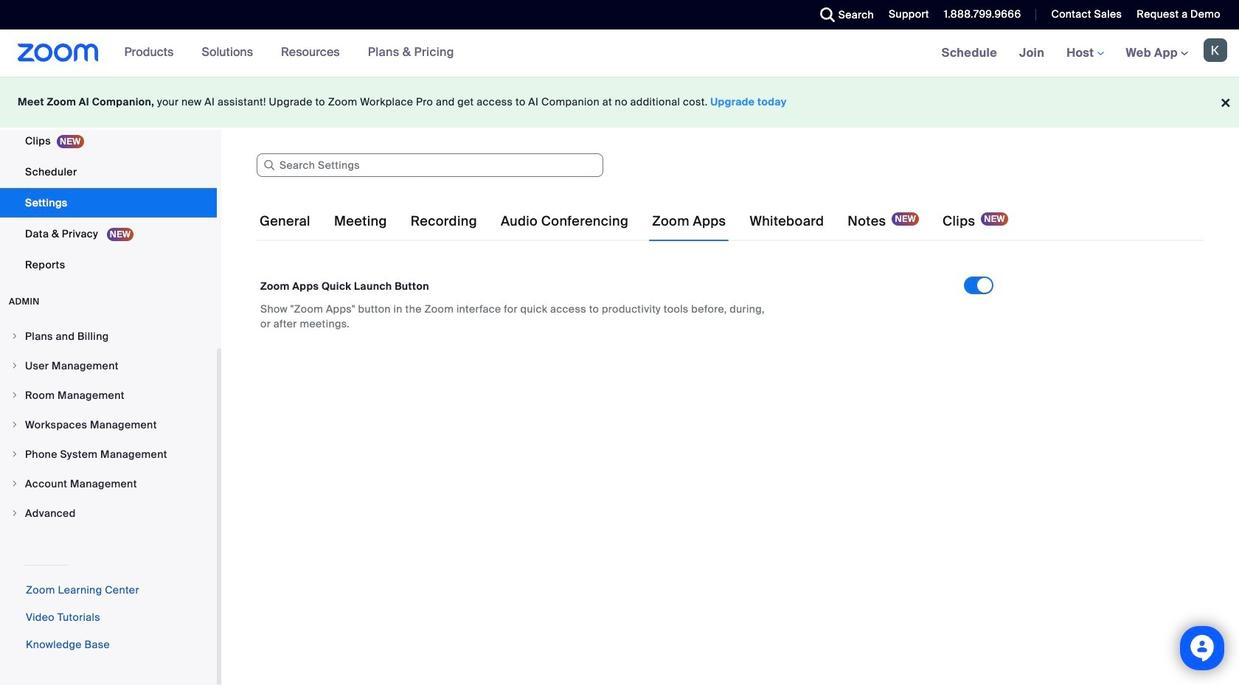 Task type: vqa. For each thing, say whether or not it's contained in the screenshot.
meetings navigation
yes



Task type: describe. For each thing, give the bounding box(es) containing it.
1 menu item from the top
[[0, 322, 217, 350]]

6 right image from the top
[[10, 509, 19, 518]]

5 right image from the top
[[10, 479, 19, 488]]

2 right image from the top
[[10, 391, 19, 400]]

right image
[[10, 361, 19, 370]]

3 right image from the top
[[10, 420, 19, 429]]

meetings navigation
[[931, 30, 1239, 77]]

5 menu item from the top
[[0, 440, 217, 468]]

4 right image from the top
[[10, 450, 19, 459]]



Task type: locate. For each thing, give the bounding box(es) containing it.
7 menu item from the top
[[0, 499, 217, 527]]

profile picture image
[[1204, 38, 1227, 62]]

footer
[[0, 77, 1239, 128]]

admin menu menu
[[0, 322, 217, 529]]

product information navigation
[[113, 30, 465, 77]]

right image
[[10, 332, 19, 341], [10, 391, 19, 400], [10, 420, 19, 429], [10, 450, 19, 459], [10, 479, 19, 488], [10, 509, 19, 518]]

4 menu item from the top
[[0, 411, 217, 439]]

6 menu item from the top
[[0, 470, 217, 498]]

personal menu menu
[[0, 0, 217, 281]]

tabs of my account settings page tab list
[[257, 201, 1011, 242]]

1 right image from the top
[[10, 332, 19, 341]]

banner
[[0, 30, 1239, 77]]

zoom logo image
[[18, 44, 99, 62]]

Search Settings text field
[[257, 153, 603, 177]]

3 menu item from the top
[[0, 381, 217, 409]]

menu item
[[0, 322, 217, 350], [0, 352, 217, 380], [0, 381, 217, 409], [0, 411, 217, 439], [0, 440, 217, 468], [0, 470, 217, 498], [0, 499, 217, 527]]

2 menu item from the top
[[0, 352, 217, 380]]



